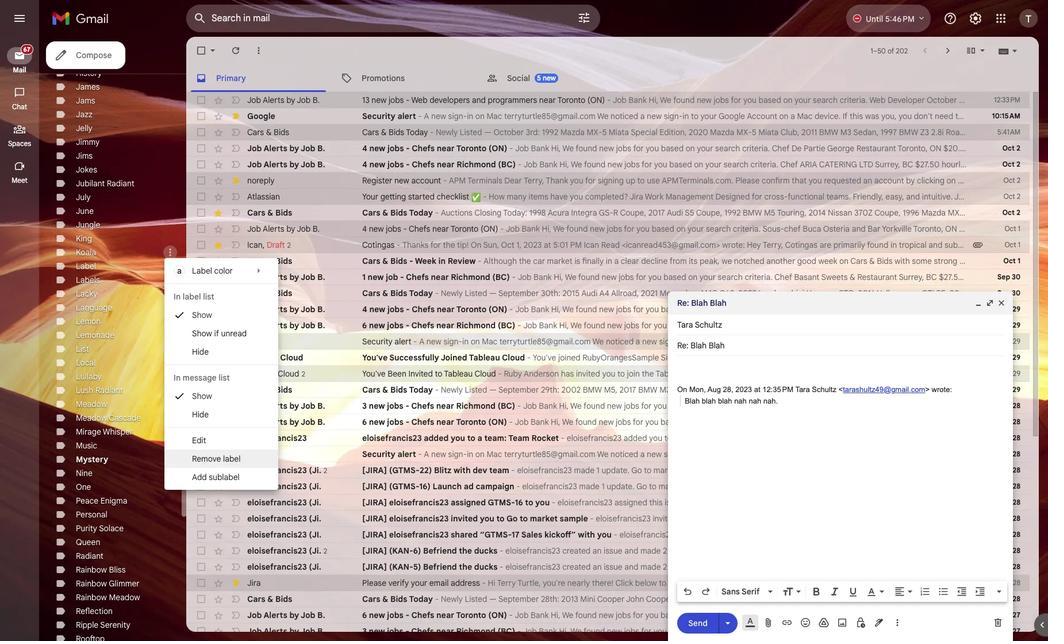 Task type: locate. For each thing, give the bounding box(es) containing it.
3 rainbow from the top
[[76, 593, 107, 603]]

completed?
[[586, 192, 629, 202]]

decisions.
[[904, 369, 941, 379]]

8 job alerts by job b. from the top
[[247, 401, 325, 411]]

(on) for job bank hi, we found new jobs for you based on your search criteria. chef the food dudes inc. toronto, on $19.00 to $30.00 hourly (to be negot
[[489, 417, 507, 427]]

support image
[[944, 12, 958, 25]]

1 horizontal spatial sample
[[754, 514, 780, 524]]

don't up the software.
[[910, 337, 929, 347]]

2 4 from the top
[[362, 159, 368, 170]]

row containing atlassian
[[186, 189, 1049, 205]]

time
[[1012, 143, 1028, 154], [982, 159, 998, 170], [1006, 272, 1022, 282], [990, 320, 1006, 331], [947, 401, 963, 411], [986, 610, 1002, 621], [1020, 627, 1036, 637]]

tableau down joined
[[444, 369, 473, 379]]

sep 27 for time
[[999, 611, 1021, 620]]

27 left big
[[1013, 611, 1021, 620]]

2 vertical spatial don't
[[915, 449, 933, 460]]

full
[[998, 143, 1010, 154], [967, 159, 980, 170], [1036, 224, 1048, 234], [991, 272, 1004, 282], [975, 320, 988, 331], [932, 401, 945, 411], [972, 610, 984, 621], [1005, 627, 1018, 637]]

join
[[627, 369, 640, 379]]

0 horizontal spatial 2013
[[562, 594, 579, 605]]

on down the 2.8i
[[930, 143, 942, 154]]

have
[[551, 192, 568, 202]]

for for job bank hi, we found new jobs for you based on your search criteria. chef my shanti surrey, bc $20.00 hourly full time chef the flying pig van
[[642, 401, 652, 411]]

22 row from the top
[[186, 430, 1049, 446]]

restaurant for &
[[858, 272, 898, 282]]

n
[[1020, 353, 1026, 363]]

oct for apm terminals dear terry, thank you for signing up to use apmterminals.com. please confirm that you requested an account by clicking on the activation link below. 
[[1004, 176, 1016, 185]]

— for 29th:
[[490, 385, 497, 395]]

11 row from the top
[[186, 253, 1049, 269]]

added up 22)
[[424, 433, 449, 444]]

sep 30 up close icon
[[998, 289, 1021, 297]]

1 27 from the top
[[1013, 611, 1021, 620]]

sample/gtms- up "join"
[[760, 498, 814, 508]]

on inside main content
[[471, 240, 482, 250]]

vancouver, down $28.50
[[899, 627, 939, 637]]

search for job bank hi, we found new jobs for you based on your search criteria. chef basant sweets & restaurant surrey, bc $27.50 hourly full time view al
[[718, 272, 743, 282]]

listed for newly listed — october 3rd: 1992 mazda mx-5 miata special edition, 2020 mazda mx-5 miata club, 2011 bmw m3 sedan, 1997 bmw z3 2.8i roadster, 2022 audi rs5 spo
[[460, 127, 482, 137]]

my
[[800, 401, 811, 411], [704, 546, 714, 556], [704, 562, 714, 572]]

radiant up meadow link
[[95, 385, 123, 396]]

been
[[388, 369, 407, 379]]

0 vertical spatial kanban
[[717, 546, 744, 556]]

4 [jira] from the top
[[362, 514, 387, 524]]

listed down 13 new jobs - web developers and programmers  near toronto (on) -
[[460, 127, 482, 137]]

34th
[[1028, 353, 1045, 363]]

2014 for 4wd,
[[823, 594, 840, 605]]

0 vertical spatial hide
[[192, 347, 209, 357]]

search
[[716, 143, 741, 154], [724, 159, 749, 170], [706, 224, 731, 234], [718, 272, 743, 282], [716, 304, 741, 315], [724, 320, 749, 331], [724, 401, 749, 411], [715, 417, 740, 427], [715, 610, 740, 621], [724, 627, 749, 637]]

2013 up $28.50
[[927, 594, 944, 605]]

0 vertical spatial oct 1
[[1005, 224, 1021, 233]]

4 cars & bids from the top
[[247, 288, 293, 299]]

oct for job bank hi, we found new jobs for you based on your search criteria. chef de partie george restaurant toronto, on $20.50 hourly full time chef 
[[1003, 144, 1015, 152]]

found for job bank hi, we found new jobs for you based on your search criteria. chef de partie george restaurant toronto, on $20.50 hourly full time chef 
[[576, 143, 597, 154]]

is left numbered list ‪(⌘⇧7)‬ icon
[[909, 578, 915, 589]]

0 horizontal spatial verify
[[389, 578, 409, 589]]

job alerts by job b. for 6 new jobs - chefs near toronto (on) - job bank hi, we found new jobs for you based on your search criteria. chef 1672251 ontario ltd toronto, on $28.50 hourly full time chef big city
[[247, 610, 325, 621]]

better
[[834, 578, 857, 589]]

None checkbox
[[196, 45, 207, 56], [196, 94, 207, 106], [196, 127, 207, 138], [196, 143, 207, 154], [196, 239, 207, 251], [196, 497, 207, 509], [196, 529, 207, 541], [196, 626, 207, 637], [196, 45, 207, 56], [196, 94, 207, 106], [196, 127, 207, 138], [196, 143, 207, 154], [196, 239, 207, 251], [196, 497, 207, 509], [196, 529, 207, 541], [196, 626, 207, 637]]

compose
[[76, 50, 112, 60]]

12 row from the top
[[186, 269, 1049, 285]]

surrey, down some
[[899, 272, 925, 282]]

navigation
[[0, 37, 40, 641]]

1 job alerts by job b. from the top
[[247, 95, 320, 105]]

important according to google magic. switch
[[230, 336, 242, 347], [230, 449, 242, 460]]

tab list inside main content
[[186, 64, 1040, 92]]

newly for newly listed — september 30th: 2015 audi a4 allroad, 2021 mercedes-amg g63, 2023 lamborghini huracan sto, 2016 volkswagen gti se, 2011 audi s4, 1983 porsche 
[[441, 288, 463, 299]]

nissan
[[828, 208, 853, 218]]

refresh image
[[230, 45, 242, 56]]

1 vertical spatial partie
[[804, 304, 826, 315]]

0 horizontal spatial chef
[[785, 224, 801, 234]]

2 team from the left
[[674, 433, 694, 444]]

chef up link
[[1000, 159, 1018, 170]]

show down in message list at the left bottom of page
[[192, 391, 212, 402]]

1 terry from the left
[[497, 578, 516, 589]]

indent less ‪(⌘[)‬ image
[[957, 586, 968, 598]]

0 horizontal spatial gts,
[[908, 594, 925, 605]]

porsche down view
[[1018, 288, 1048, 299]]

28 for [jira] (gtms-22) blitz with dev team - eloisefrancis23 made 1 update. go to market sample/gtms-22 blitz with dev team ‌ ‌ ‌ ‌ ‌ ‌ ‌ ‌ ‌ ‌ ‌ ‌ ‌ ‌ ‌ ‌ ‌ ‌ ‌ ‌ ‌ ‌ ‌ ‌ ‌ ‌ ‌ ‌ ‌ ‌ ‌ ‌ ‌ ‌ ‌ ‌ ‌ ‌ ‌ ‌ ‌ ‌ ‌ ‌ ‌ ‌ ‌ ‌ ‌ ‌ ‌ ‌ ‌ ‌ ‌ ‌ ‌ ‌ ‌ ‌ ‌
[[1013, 466, 1021, 475]]

row containing jira
[[186, 575, 1049, 591]]

you've left successfully on the bottom left of the page
[[362, 353, 388, 363]]

0 vertical spatial terry,
[[524, 175, 544, 186]]

assigned down [jira] (gtms-16) launch ad campaign - eloisefrancis23 made 1 update. go to market sample/gtms-16 launch ad campaign ‌ ‌ ‌ ‌ ‌ ‌ ‌ ‌ ‌ ‌ ‌ ‌ ‌ ‌ ‌ ‌ ‌ ‌ ‌ ‌ ‌ ‌ ‌ ‌ ‌ ‌ ‌ ‌ ‌ ‌ ‌ ‌ ‌ ‌ ‌ ‌ ‌ ‌ ‌ ‌ ‌ ‌ ‌ ‌ ‌ ‌ ‌ ‌ ‌ ‌ ‌ ‌ ‌ ‌ ‌ ‌ ‌ ‌ ‌ ‌ ‌ ‌
[[615, 498, 648, 508]]

pop out image
[[986, 299, 995, 308]]

z3
[[921, 127, 930, 137]]

cars & bids today - newly listed — september 30th: 2015 audi a4 allroad, 2021 mercedes-amg g63, 2023 lamborghini huracan sto, 2016 volkswagen gti se, 2011 audi s4, 1983 porsche 
[[362, 288, 1049, 299]]

based down mercedes-
[[661, 304, 684, 315]]

1 eloisefrancis23 (ji. from the top
[[247, 482, 321, 492]]

hi, for job bank hi, we found new jobs for you based on your search criteria. chef de partie george restaurant toronto, on $20.50 hourly full time chef 
[[552, 143, 561, 154]]

1 horizontal spatial please
[[736, 175, 760, 186]]

14 row from the top
[[186, 301, 1049, 318]]

0 horizontal spatial wrote:
[[723, 240, 745, 250]]

3 (ji. from the top
[[309, 498, 321, 508]]

found for job bank hi, we found new jobs for you based on your search criteria. chef 1672251 ontario ltd toronto, on $28.50 hourly full time chef big city
[[576, 610, 597, 621]]

2 vertical spatial device.
[[815, 449, 841, 460]]

chat heading
[[0, 102, 39, 112]]

30 row from the top
[[186, 559, 1030, 575]]

1 created from the top
[[563, 546, 591, 556]]

1992 down designed
[[725, 208, 741, 218]]

1 vertical spatial list
[[219, 373, 230, 383]]

mail heading
[[0, 66, 39, 75]]

4 for 4 new jobs - chefs near richmond (bc) - job bank hi, we found new jobs for you based on your search criteria. chef aria catering ltd surrey, bc $27.50 hourly full time chef de parti
[[362, 159, 368, 170]]

3 [jira] from the top
[[362, 498, 387, 508]]

for for job bank hi, we found new jobs for you based on your search criteria. chef aria catering ltd surrey, bc $27.50 hourly full time chef de parti
[[642, 159, 653, 170]]

0 vertical spatial of
[[888, 46, 895, 55]]

apm
[[449, 175, 466, 186]]

bc down $28.50
[[941, 627, 952, 637]]

Subject field
[[678, 340, 1004, 352]]

on right tip!
[[471, 240, 482, 250]]

1 4 from the top
[[362, 143, 368, 154]]

go down activation
[[986, 192, 996, 202]]

job alerts by job b. for 4 new jobs - chefs near toronto (on) - job bank hi, we found new jobs for you based on your search criteria. sous-chef buca osteria and bar yorkville toronto, on $57500.00 annually full 
[[247, 224, 320, 234]]

wrote:
[[723, 240, 745, 250], [932, 385, 953, 394]]

4 job alerts by job b. from the top
[[247, 224, 320, 234]]

toronto for job bank hi, we found new jobs for you based on your search criteria. chef the food dudes inc. toronto, on $19.00 to $30.00 hourly (to be negot
[[456, 417, 487, 427]]

4 (ji. from the top
[[309, 514, 321, 524]]

invited up shared
[[451, 514, 478, 524]]

on inside on mon, aug 28, 2023 at 12:35 pm tara schultz < tarashultz49@gmail.com > wrote: blah blah blah nah nah nah.
[[678, 385, 688, 394]]

hide up message
[[192, 347, 209, 357]]

2 row from the top
[[186, 108, 1049, 124]]

1 updates. from the top
[[670, 546, 702, 556]]

3 4 from the top
[[362, 224, 367, 234]]

mirage whisper link
[[76, 427, 133, 437]]

5 up street
[[795, 562, 799, 572]]

wrote: right > at the bottom right of the page
[[932, 385, 953, 394]]

2 eloisefrancis23 (ji. from the top
[[247, 498, 321, 508]]

[jira] for [jira] (gtms-16) launch ad campaign - eloisefrancis23 made 1 update. go to market sample/gtms-16 launch ad campaign ‌ ‌ ‌ ‌ ‌ ‌ ‌ ‌ ‌ ‌ ‌ ‌ ‌ ‌ ‌ ‌ ‌ ‌ ‌ ‌ ‌ ‌ ‌ ‌ ‌ ‌ ‌ ‌ ‌ ‌ ‌ ‌ ‌ ‌ ‌ ‌ ‌ ‌ ‌ ‌ ‌ ‌ ‌ ‌ ‌ ‌ ‌ ‌ ‌ ‌ ‌ ‌ ‌ ‌ ‌ ‌ ‌ ‌ ‌ ‌ ‌ ‌
[[362, 482, 387, 492]]

2 vertical spatial september
[[499, 594, 539, 605]]

0 vertical spatial project/kan-
[[746, 546, 794, 556]]

main menu image
[[13, 12, 26, 25]]

2 we'l from the top
[[1036, 449, 1049, 460]]

6 row from the top
[[186, 173, 1049, 189]]

bmw up flying on the right of the page
[[1005, 385, 1024, 395]]

1 vertical spatial $20.00
[[878, 401, 905, 411]]

2015 up the city
[[1036, 594, 1049, 605]]

33 row from the top
[[186, 608, 1049, 624]]

None checkbox
[[196, 110, 207, 122], [196, 159, 207, 170], [196, 175, 207, 186], [196, 191, 207, 203], [196, 207, 207, 219], [196, 223, 207, 235], [196, 255, 207, 267], [196, 513, 207, 525], [196, 545, 207, 557], [196, 561, 207, 573], [196, 578, 207, 589], [196, 594, 207, 605], [196, 610, 207, 621], [196, 110, 207, 122], [196, 159, 207, 170], [196, 175, 207, 186], [196, 191, 207, 203], [196, 207, 207, 219], [196, 223, 207, 235], [196, 255, 207, 267], [196, 513, 207, 525], [196, 545, 207, 557], [196, 561, 207, 573], [196, 578, 207, 589], [196, 594, 207, 605], [196, 610, 207, 621]]

not,
[[1020, 111, 1034, 121], [1015, 337, 1029, 347], [1020, 449, 1034, 460]]

1 vertical spatial the
[[791, 417, 805, 427]]

hi, for job bank hi, we found new jobs for you based on your search criteria. sous-chef buca osteria and bar yorkville toronto, on $57500.00 annually full 
[[542, 224, 552, 234]]

catering
[[820, 159, 858, 170]]

sep 28 for security alert - a new sign-in on mac terryturtle85@gmail.com we noticed a new sign-in to your google account on a mac device. if this was you, you don't need to do anything. if not, we'l
[[999, 450, 1021, 459]]

0 horizontal spatial 2011
[[802, 127, 818, 137]]

10 row from the top
[[186, 237, 1049, 253]]

sep 27
[[999, 611, 1021, 620], [999, 627, 1021, 636]]

for for job bank hi, we found new jobs for you based on your search criteria. chef 1672251 ontario ltd toronto, on $28.50 hourly full time chef big city
[[633, 610, 644, 621]]

1 sep 27 from the top
[[999, 611, 1021, 620]]

mazda down intuitive.
[[922, 208, 946, 218]]

2 vertical spatial issue
[[604, 562, 623, 572]]

ducks
[[474, 546, 498, 556], [849, 546, 870, 556], [474, 562, 498, 572], [849, 562, 870, 572]]

idea
[[1017, 192, 1033, 202]]

alerts for 3 new jobs - chefs near richmond (bc) - job bank hi, we found new jobs for you based on your search criteria. chef delhi fusion indian cuisine vancouver, bc $27.50 hourly full time sou
[[264, 627, 288, 637]]

we for job bank hi, we found new jobs for you based on your search criteria. chef aria catering ltd surrey, bc $27.50 hourly full time chef de parti
[[571, 159, 583, 170]]

2 not important switch from the top
[[230, 417, 242, 428]]

oct 2
[[1003, 144, 1021, 152], [1003, 160, 1021, 169], [1004, 176, 1021, 185], [1004, 192, 1021, 201], [1003, 208, 1021, 217]]

2 vertical spatial surrey,
[[838, 401, 863, 411]]

0 vertical spatial please
[[736, 175, 760, 186]]

1 new job - chefs near richmond (bc) - job bank hi, we found new jobs for you based on your search criteria. chef basant sweets & restaurant surrey, bc $27.50 hourly full time view al
[[362, 272, 1049, 282]]

kanban for 6
[[717, 546, 744, 556]]

not important switch
[[230, 272, 242, 283], [230, 417, 242, 428], [230, 465, 242, 476], [230, 481, 242, 492]]

has attachment image
[[973, 239, 984, 251]]

please verify your email address - hi terry turtle, you're nearly there! click below to verify that we got the right email for you. jira better collaboration is a few clicks away! hi terry turtle, clic
[[362, 578, 1049, 589]]

meadow
[[76, 399, 107, 410], [76, 413, 107, 423], [109, 593, 140, 603]]

wrote: inside main content
[[723, 240, 745, 250]]

1 horizontal spatial chef
[[1010, 304, 1027, 315]]

1 row from the top
[[186, 92, 1030, 108]]

1 vertical spatial sep 27
[[999, 627, 1021, 636]]

1 vertical spatial not,
[[1015, 337, 1029, 347]]

jokes link
[[76, 165, 97, 175]]

2 30 from the top
[[1013, 289, 1021, 297]]

1 (gtms- from the top
[[389, 465, 420, 476]]

bar
[[868, 224, 881, 234]]

updates. for 6
[[670, 546, 702, 556]]

1 project/kan- from the top
[[746, 546, 794, 556]]

more options image
[[895, 617, 901, 629]]

ltd
[[860, 159, 874, 170], [857, 610, 872, 621]]

jazz
[[76, 109, 93, 120]]

richmond up team:
[[456, 401, 496, 411]]

list down label color
[[203, 292, 214, 302]]

1 vertical spatial need
[[931, 337, 949, 347]]

primarily
[[834, 240, 866, 250]]

1 horizontal spatial 16
[[741, 482, 748, 492]]

0 vertical spatial important according to google magic. switch
[[230, 336, 242, 347]]

5 [jira] from the top
[[362, 530, 387, 540]]

don't up z3 at the top right
[[915, 111, 933, 121]]

toronto, for $20.00
[[889, 304, 919, 315]]

1 vertical spatial meadow
[[76, 413, 107, 423]]

1 vertical spatial device.
[[810, 337, 837, 347]]

google
[[247, 111, 275, 121], [719, 111, 746, 121], [714, 337, 741, 347], [247, 449, 275, 460], [719, 449, 746, 460]]

eloisefrancis23 (ji. 2 for [jira] (gtms-22) blitz with dev team - eloisefrancis23 made 1 update. go to market sample/gtms-22 blitz with dev team ‌ ‌ ‌ ‌ ‌ ‌ ‌ ‌ ‌ ‌ ‌ ‌ ‌ ‌ ‌ ‌ ‌ ‌ ‌ ‌ ‌ ‌ ‌ ‌ ‌ ‌ ‌ ‌ ‌ ‌ ‌ ‌ ‌ ‌ ‌ ‌ ‌ ‌ ‌ ‌ ‌ ‌ ‌ ‌ ‌ ‌ ‌ ‌ ‌ ‌ ‌ ‌ ‌ ‌ ‌ ‌ ‌ ‌ ‌ ‌ ‌
[[247, 465, 327, 475]]

ican left draft on the left of page
[[247, 240, 263, 250]]

we right peak,
[[722, 256, 733, 266]]

lacky
[[76, 289, 97, 299]]

sans serif option
[[720, 586, 766, 598]]

menu containing a
[[165, 258, 279, 490]]

tab list
[[186, 64, 1040, 92]]

go down [jira] eloisefrancis23 assigned gtms-16 to you - eloisefrancis23 assigned this issue to you go to market sample/gtms-16 launch ad campaign ‌ ‌ ‌ ‌ ‌ ‌ ‌ ‌ ‌ ‌ ‌ ‌ ‌ ‌ ‌ ‌ ‌ ‌ ‌ ‌ ‌ ‌ ‌ ‌ ‌ ‌ ‌ ‌ ‌ ‌ ‌ ‌ ‌ ‌ ‌ ‌ ‌ ‌ ‌ ‌ ‌ ‌ ‌ ‌ ‌ ‌ ‌ ‌ ‌ ‌ ‌ ‌ ‌ ‌ ‌ ‌
[[704, 514, 715, 524]]

a up club,
[[791, 111, 796, 121]]

0 vertical spatial terryturtle85@gmail.com
[[505, 111, 596, 121]]

chefs for 4 new jobs - chefs near richmond (bc) - job bank hi, we found new jobs for you based on your search criteria. chef aria catering ltd surrey, bc $27.50 hourly full time chef de parti
[[412, 159, 435, 170]]

team left rocket.
[[674, 433, 694, 444]]

are
[[820, 240, 832, 250]]

[jira] for [jira] eloisefrancis23 assigned gtms-16 to you - eloisefrancis23 assigned this issue to you go to market sample/gtms-16 launch ad campaign ‌ ‌ ‌ ‌ ‌ ‌ ‌ ‌ ‌ ‌ ‌ ‌ ‌ ‌ ‌ ‌ ‌ ‌ ‌ ‌ ‌ ‌ ‌ ‌ ‌ ‌ ‌ ‌ ‌ ‌ ‌ ‌ ‌ ‌ ‌ ‌ ‌ ‌ ‌ ‌ ‌ ‌ ‌ ‌ ‌ ‌ ‌ ‌ ‌ ‌ ‌ ‌ ‌ ‌ ‌ ‌
[[362, 498, 387, 508]]

menu
[[165, 258, 279, 490]]

in inside main content
[[679, 353, 686, 363]]

2 vertical spatial rainbow
[[76, 593, 107, 603]]

"gtms-
[[480, 530, 512, 540]]

4 not important switch from the top
[[230, 481, 242, 492]]

do down $30.00
[[966, 449, 975, 460]]

your down $19.00
[[927, 433, 943, 444]]

use
[[647, 175, 660, 186]]

6 [jira] from the top
[[362, 546, 387, 556]]

show down in label list
[[192, 310, 212, 320]]

terry right address at left
[[497, 578, 516, 589]]

discard draft ‪(⌘⇧d)‬ image
[[993, 617, 1004, 629]]

bank for job bank hi, we found new jobs for you based on your search criteria. chef aria catering ltd surrey, bc $27.50 hourly full time chef de parti
[[540, 159, 558, 170]]

0 horizontal spatial hi
[[488, 578, 496, 589]]

video
[[742, 353, 762, 363]]

need down $19.00
[[935, 449, 954, 460]]

surrey, down <
[[838, 401, 863, 411]]

(kan- for 6)
[[389, 546, 413, 556]]

chefs for 6 new jobs - chefs near richmond (bc) - job bank hi, we found new jobs for you based on your search criteria. chef aburi market west vancouver, bc $27.50 hourly full time chef execu
[[412, 320, 435, 331]]

6 (ji. from the top
[[309, 562, 321, 572]]

0 vertical spatial restaurant
[[857, 143, 897, 154]]

list
[[203, 292, 214, 302], [219, 373, 230, 383]]

sans serif
[[722, 587, 760, 597]]

terry, up another
[[763, 240, 784, 250]]

2 created from the top
[[563, 562, 591, 572]]

2 vertical spatial terryturtle85@gmail.com
[[505, 449, 596, 460]]

‌
[[818, 465, 818, 476], [820, 465, 820, 476], [822, 465, 822, 476], [824, 465, 824, 476], [826, 465, 826, 476], [828, 465, 828, 476], [830, 465, 830, 476], [832, 465, 832, 476], [834, 465, 834, 476], [836, 465, 836, 476], [838, 465, 838, 476], [840, 465, 840, 476], [842, 465, 842, 476], [844, 465, 844, 476], [846, 465, 846, 476], [848, 465, 848, 476], [850, 465, 851, 476], [853, 465, 853, 476], [855, 465, 855, 476], [857, 465, 857, 476], [859, 465, 859, 476], [861, 465, 861, 476], [863, 465, 863, 476], [865, 465, 865, 476], [867, 465, 867, 476], [869, 465, 869, 476], [871, 465, 871, 476], [873, 465, 873, 476], [875, 465, 875, 476], [877, 465, 877, 476], [879, 465, 879, 476], [881, 465, 881, 476], [883, 465, 883, 476], [886, 465, 886, 476], [888, 465, 888, 476], [890, 465, 890, 476], [892, 465, 892, 476], [894, 465, 894, 476], [896, 465, 896, 476], [898, 465, 898, 476], [900, 465, 900, 476], [902, 465, 902, 476], [904, 465, 904, 476], [906, 465, 906, 476], [908, 465, 908, 476], [910, 465, 910, 476], [912, 465, 912, 476], [914, 465, 914, 476], [916, 465, 916, 476], [919, 465, 919, 476], [921, 465, 921, 476], [923, 465, 923, 476], [925, 465, 925, 476], [927, 465, 927, 476], [929, 465, 929, 476], [931, 465, 931, 476], [933, 465, 933, 476], [935, 465, 935, 476], [937, 465, 937, 476], [939, 465, 939, 476], [941, 465, 941, 476], [829, 482, 829, 492], [831, 482, 831, 492], [833, 482, 833, 492], [835, 482, 835, 492], [837, 482, 837, 492], [839, 482, 839, 492], [841, 482, 841, 492], [843, 482, 843, 492], [845, 482, 845, 492], [847, 482, 847, 492], [849, 482, 849, 492], [852, 482, 852, 492], [854, 482, 854, 492], [856, 482, 856, 492], [858, 482, 858, 492], [860, 482, 860, 492], [862, 482, 862, 492], [864, 482, 864, 492], [866, 482, 866, 492], [868, 482, 868, 492], [870, 482, 870, 492], [872, 482, 872, 492], [874, 482, 874, 492], [876, 482, 876, 492], [878, 482, 878, 492], [880, 482, 880, 492], [882, 482, 882, 492], [885, 482, 885, 492], [887, 482, 887, 492], [889, 482, 889, 492], [891, 482, 891, 492], [893, 482, 893, 492], [895, 482, 895, 492], [897, 482, 897, 492], [899, 482, 899, 492], [901, 482, 901, 492], [903, 482, 903, 492], [905, 482, 905, 492], [907, 482, 907, 492], [909, 482, 909, 492], [911, 482, 911, 492], [913, 482, 913, 492], [915, 482, 915, 492], [918, 482, 918, 492], [920, 482, 920, 492], [922, 482, 922, 492], [924, 482, 924, 492], [926, 482, 926, 492], [928, 482, 928, 492], [930, 482, 930, 492], [932, 482, 932, 492], [934, 482, 934, 492], [936, 482, 936, 492], [938, 482, 938, 492], [940, 482, 940, 492], [942, 482, 942, 492], [944, 482, 944, 492], [946, 482, 946, 492], [948, 482, 948, 492], [951, 482, 951, 492], [953, 482, 953, 492], [955, 482, 955, 492], [903, 498, 903, 508], [905, 498, 905, 508], [907, 498, 907, 508], [909, 498, 909, 508], [911, 498, 911, 508], [913, 498, 913, 508], [915, 498, 915, 508], [917, 498, 917, 508], [919, 498, 919, 508], [921, 498, 921, 508], [923, 498, 923, 508], [925, 498, 925, 508], [927, 498, 927, 508], [929, 498, 929, 508], [931, 498, 931, 508], [934, 498, 934, 508], [936, 498, 936, 508], [938, 498, 938, 508], [940, 498, 940, 508], [942, 498, 942, 508], [944, 498, 944, 508], [946, 498, 946, 508], [948, 498, 948, 508], [950, 498, 950, 508], [952, 498, 952, 508], [954, 498, 954, 508], [956, 498, 956, 508], [958, 498, 958, 508], [960, 498, 960, 508], [962, 498, 962, 508], [964, 498, 964, 508], [967, 498, 967, 508], [969, 498, 969, 508], [971, 498, 971, 508], [973, 498, 973, 508], [975, 498, 975, 508], [977, 498, 977, 508], [979, 498, 979, 508], [981, 498, 981, 508], [983, 498, 983, 508], [985, 498, 985, 508], [987, 498, 987, 508], [989, 498, 989, 508], [991, 498, 991, 508], [993, 498, 993, 508], [995, 498, 995, 508], [997, 498, 997, 508], [1000, 498, 1000, 508], [1002, 498, 1002, 508], [1004, 498, 1004, 508], [1006, 498, 1006, 508], [1008, 498, 1008, 508], [1010, 498, 1010, 508], [1012, 498, 1012, 508], [1014, 498, 1014, 508], [1016, 498, 1016, 508], [872, 546, 872, 556], [874, 546, 874, 556], [877, 546, 877, 556], [879, 546, 879, 556], [881, 546, 881, 556], [883, 546, 883, 556], [885, 546, 885, 556], [887, 546, 887, 556], [889, 546, 889, 556], [891, 546, 891, 556], [893, 546, 893, 556], [895, 546, 895, 556], [897, 546, 897, 556], [899, 546, 899, 556], [901, 546, 901, 556], [903, 546, 903, 556], [905, 546, 905, 556], [907, 546, 907, 556], [909, 546, 909, 556], [912, 546, 912, 556], [914, 546, 914, 556], [916, 546, 916, 556], [918, 546, 918, 556], [920, 546, 920, 556], [922, 546, 922, 556], [924, 546, 924, 556], [926, 546, 926, 556], [928, 546, 928, 556], [930, 546, 930, 556], [932, 546, 932, 556], [934, 546, 934, 556], [936, 546, 936, 556], [938, 546, 938, 556], [940, 546, 940, 556], [942, 546, 942, 556], [945, 546, 945, 556], [947, 546, 947, 556], [949, 546, 949, 556], [951, 546, 951, 556], [953, 546, 953, 556], [955, 546, 955, 556], [957, 546, 957, 556], [959, 546, 959, 556], [961, 546, 961, 556], [963, 546, 963, 556], [965, 546, 965, 556], [967, 546, 967, 556], [969, 546, 969, 556], [971, 546, 971, 556], [973, 546, 973, 556], [975, 546, 975, 556], [978, 546, 978, 556], [980, 546, 980, 556], [872, 562, 872, 572], [874, 562, 874, 572], [876, 562, 876, 572], [879, 562, 879, 572], [881, 562, 881, 572], [883, 562, 883, 572], [885, 562, 885, 572], [887, 562, 887, 572], [889, 562, 889, 572], [891, 562, 891, 572], [893, 562, 893, 572], [895, 562, 895, 572], [897, 562, 897, 572], [899, 562, 899, 572], [901, 562, 901, 572], [903, 562, 903, 572], [905, 562, 905, 572], [907, 562, 907, 572], [909, 562, 909, 572], [912, 562, 912, 572], [914, 562, 914, 572], [916, 562, 916, 572], [918, 562, 918, 572], [920, 562, 920, 572], [922, 562, 922, 572], [924, 562, 924, 572], [926, 562, 926, 572], [928, 562, 928, 572], [930, 562, 930, 572], [932, 562, 932, 572], [934, 562, 934, 572], [936, 562, 936, 572], [938, 562, 938, 572], [940, 562, 940, 572], [942, 562, 942, 572], [945, 562, 945, 572], [947, 562, 947, 572], [949, 562, 949, 572], [951, 562, 951, 572], [953, 562, 953, 572], [955, 562, 955, 572], [957, 562, 957, 572], [959, 562, 959, 572], [961, 562, 961, 572], [963, 562, 963, 572], [965, 562, 965, 572], [967, 562, 967, 572], [969, 562, 969, 572], [971, 562, 971, 572], [973, 562, 973, 572], [975, 562, 975, 572], [978, 562, 978, 572], [980, 562, 980, 572]]

1 horizontal spatial team
[[674, 433, 694, 444]]

1 vertical spatial update.
[[607, 482, 635, 492]]

list for in label list
[[203, 292, 214, 302]]

your up cars & bids today - newly listed — october 3rd: 1992 mazda mx-5 miata special edition, 2020 mazda mx-5 miata club, 2011 bmw m3 sedan, 1997 bmw z3 2.8i roadster, 2022 audi rs5 spo
[[701, 111, 717, 121]]

hide
[[192, 347, 209, 357], [192, 410, 209, 420]]

vancouver, right west
[[869, 320, 909, 331]]

1 horizontal spatial 2006
[[857, 385, 877, 395]]

0 vertical spatial 30
[[1013, 273, 1021, 281]]

radiant right jubilant
[[107, 178, 134, 189]]

you've
[[362, 353, 388, 363], [533, 353, 557, 363], [362, 369, 386, 379]]

1621
[[1003, 353, 1018, 363]]

chef down street
[[772, 610, 790, 621]]

jubilant radiant
[[76, 178, 134, 189]]

today for auctions closing today: 1998 acura integra gs-r coupe, 2017 audi s5 coupe, 1992 bmw m5 touring, 2014 nissan 370z coupe, 1996 mazda mx-5 miata, cars & bids sel
[[409, 208, 433, 218]]

0 vertical spatial from
[[998, 192, 1015, 202]]

audi left "s5"
[[667, 208, 684, 218]]

0 horizontal spatial terry,
[[524, 175, 544, 186]]

2 horizontal spatial mazda
[[922, 208, 946, 218]]

3 for 3 new jobs - chefs near richmond (bc) - job bank hi, we found new jobs for you based on your search criteria. chef delhi fusion indian cuisine vancouver, bc $27.50 hourly full time sou
[[362, 627, 367, 637]]

issue for eloisefrancis23 created an issue and made 2 updates. my kanban project/kan-6 befriend the ducks ‌ ‌ ‌ ‌ ‌ ‌ ‌ ‌ ‌ ‌ ‌ ‌ ‌ ‌ ‌ ‌ ‌ ‌ ‌ ‌ ‌ ‌ ‌ ‌ ‌ ‌ ‌ ‌ ‌ ‌ ‌ ‌ ‌ ‌ ‌ ‌ ‌ ‌ ‌ ‌ ‌ ‌ ‌ ‌ ‌ ‌ ‌ ‌ ‌ ‌ ‌ ‌ ‌
[[604, 546, 623, 556]]

[jira]
[[362, 465, 387, 476], [362, 482, 387, 492], [362, 498, 387, 508], [362, 514, 387, 524], [362, 530, 387, 540], [362, 546, 387, 556], [362, 562, 387, 572]]

0 vertical spatial device.
[[815, 111, 841, 121]]

spaces heading
[[0, 139, 39, 148]]

2 horizontal spatial coupe,
[[875, 208, 901, 218]]

3 not important switch from the top
[[230, 465, 242, 476]]

use
[[841, 514, 855, 524]]

2 sample from the left
[[754, 514, 780, 524]]

dudes
[[828, 417, 851, 427]]

1 account from the left
[[412, 175, 441, 186]]

for for job bank hi, we found new jobs for you based on your search criteria. chef the food dudes inc. toronto, on $19.00 to $30.00 hourly (to be negot
[[633, 417, 644, 427]]

©
[[836, 353, 840, 363]]

hi right address at left
[[488, 578, 496, 589]]

0 vertical spatial updates.
[[670, 546, 702, 556]]

2 vertical spatial show
[[192, 391, 212, 402]]

richmond for job bank hi, we found new jobs for you based on your search criteria. chef basant sweets & restaurant surrey, bc $27.50 hourly full time view al
[[451, 272, 491, 282]]

personal
[[76, 510, 107, 520]]

0 vertical spatial security alert - a new sign-in on mac terryturtle85@gmail.com we noticed a new sign-in to your google account on a mac device. if this was you, you don't need to do anything. if not, we'l
[[362, 111, 1049, 121]]

28 for [jira] (gtms-16) launch ad campaign - eloisefrancis23 made 1 update. go to market sample/gtms-16 launch ad campaign ‌ ‌ ‌ ‌ ‌ ‌ ‌ ‌ ‌ ‌ ‌ ‌ ‌ ‌ ‌ ‌ ‌ ‌ ‌ ‌ ‌ ‌ ‌ ‌ ‌ ‌ ‌ ‌ ‌ ‌ ‌ ‌ ‌ ‌ ‌ ‌ ‌ ‌ ‌ ‌ ‌ ‌ ‌ ‌ ‌ ‌ ‌ ‌ ‌ ‌ ‌ ‌ ‌ ‌ ‌ ‌ ‌ ‌ ‌ ‌ ‌ ‌
[[1013, 482, 1021, 491]]

miata,
[[970, 208, 993, 218]]

your
[[701, 111, 717, 121], [697, 143, 714, 154], [706, 159, 722, 170], [688, 224, 704, 234], [700, 272, 716, 282], [697, 304, 714, 315], [705, 320, 722, 331], [696, 337, 713, 347], [886, 369, 902, 379], [705, 401, 722, 411], [697, 417, 713, 427], [927, 433, 943, 444], [701, 449, 717, 460], [411, 578, 428, 589], [697, 610, 713, 621], [705, 627, 722, 637]]

for for job bank hi, we found new jobs for you based on your search criteria. chef aburi market west vancouver, bc $27.50 hourly full time chef execu
[[642, 320, 652, 331]]

0 horizontal spatial dev
[[473, 465, 488, 476]]

1 horizontal spatial 2011
[[950, 288, 966, 299]]

eloisefrancis23
[[247, 433, 307, 444], [362, 433, 422, 444], [567, 433, 622, 444], [247, 465, 307, 475], [517, 465, 572, 476], [247, 482, 307, 492], [523, 482, 577, 492], [247, 498, 307, 508], [389, 498, 449, 508], [558, 498, 613, 508], [247, 514, 307, 524], [389, 514, 449, 524], [596, 514, 651, 524], [247, 530, 307, 540], [389, 530, 449, 540], [247, 546, 307, 556], [506, 546, 561, 556], [247, 562, 307, 572], [506, 562, 561, 572]]

your down "s5"
[[688, 224, 704, 234]]

1 3 from the top
[[362, 401, 367, 411]]

1 nah from the left
[[735, 397, 747, 405]]

search for job bank hi, we found new jobs for you based on your search criteria. chef aburi market west vancouver, bc $27.50 hourly full time chef execu
[[724, 320, 749, 331]]

6 cars & bids from the top
[[247, 594, 293, 605]]

0 horizontal spatial porsche
[[842, 594, 872, 605]]

dialog
[[669, 292, 1014, 641]]

34 row from the top
[[186, 624, 1049, 640]]

miata left club,
[[759, 127, 779, 137]]

basant
[[795, 272, 820, 282]]

mx- down jump
[[948, 208, 964, 218]]

2 vertical spatial my
[[704, 562, 714, 572]]

hourly left (to
[[980, 417, 1003, 427]]

2014 up buca
[[809, 208, 826, 218]]

near for job bank hi, we found new jobs for you based on your search criteria. chef 1672251 ontario ltd toronto, on $28.50 hourly full time chef big city
[[437, 610, 455, 621]]

based down competition
[[669, 401, 692, 411]]

1 horizontal spatial of
[[917, 433, 925, 444]]

not, for 33th row from the bottom
[[1020, 111, 1034, 121]]

2 inside tableau cloud 2
[[302, 370, 305, 378]]

july link
[[76, 192, 91, 203]]

bmw left m5,
[[583, 385, 602, 395]]

0 vertical spatial label
[[183, 292, 201, 302]]

[jira] for [jira] eloisefrancis23 invited you to go to market sample - eloisefrancis23 invited you to go to market sample join the project use jira work management to... collaborate, align, and de
[[362, 514, 387, 524]]

(bc) for job bank hi, we found new jobs for you based on your search criteria. chef my shanti surrey, bc $20.00 hourly full time chef the flying pig van
[[498, 401, 516, 411]]

listed down review
[[465, 288, 487, 299]]

glimmer
[[109, 579, 140, 589]]

<
[[839, 385, 843, 394]]

restaurant for p&m
[[847, 304, 887, 315]]

26 row from the top
[[186, 495, 1030, 511]]

1 horizontal spatial at
[[755, 385, 761, 394]]

at
[[544, 240, 551, 250], [755, 385, 761, 394]]

tara
[[796, 385, 810, 394]]

1 vertical spatial issue
[[604, 546, 623, 556]]

meadow for meadow link
[[76, 399, 107, 410]]

2 sep 30 from the top
[[998, 289, 1021, 297]]

2 vertical spatial security
[[362, 449, 396, 460]]

this
[[850, 111, 864, 121], [846, 337, 859, 347], [850, 449, 864, 460], [650, 498, 663, 508]]

found for job bank hi, we found new jobs for you based on your search criteria. chef basant sweets & restaurant surrey, bc $27.50 hourly full time view al
[[579, 272, 600, 282]]

based down edition,
[[661, 143, 684, 154]]

tab list containing primary
[[186, 64, 1040, 92]]

2 project/kan- from the top
[[746, 562, 795, 572]]

on up 'blah'
[[678, 385, 688, 394]]

1 (kan- from the top
[[389, 546, 413, 556]]

2 vertical spatial sample/gtms-
[[760, 498, 814, 508]]

2 dev from the left
[[782, 465, 795, 476]]

15 row from the top
[[186, 318, 1049, 334]]

1 vertical spatial my
[[704, 546, 714, 556]]

alerts for 6 new jobs - chefs near toronto (on) - job bank hi, we found new jobs for you based on your search criteria. chef 1672251 ontario ltd toronto, on $28.50 hourly full time chef big city
[[264, 610, 288, 621]]

oct for thanks for the tip! on sun, oct 1, 2023 at 5:01 pm ican read <icanread453@gmail.com> wrote: hey terry, cotingas are primarily found in tropical and subtropical forests, including
[[1005, 240, 1017, 249]]

0 vertical spatial don't
[[915, 111, 933, 121]]

1 horizontal spatial nah
[[749, 397, 762, 405]]

13
[[362, 95, 370, 105]]

0 horizontal spatial invited
[[451, 514, 478, 524]]

on for $19.00
[[900, 417, 912, 427]]

meet
[[12, 176, 28, 185]]

updates. for 5
[[670, 562, 702, 572]]

Search in mail text field
[[212, 13, 545, 24]]

5 new
[[537, 73, 556, 82]]

dev down connect
[[782, 465, 795, 476]]

row
[[186, 92, 1030, 108], [186, 108, 1049, 124], [186, 124, 1049, 140], [186, 140, 1049, 156], [186, 156, 1049, 173], [186, 173, 1049, 189], [186, 189, 1049, 205], [186, 205, 1049, 221], [186, 221, 1049, 237], [186, 237, 1049, 253], [186, 253, 1049, 269], [186, 269, 1049, 285], [186, 285, 1049, 301], [186, 301, 1049, 318], [186, 318, 1049, 334], [186, 334, 1049, 350], [186, 350, 1049, 366], [186, 366, 1049, 382], [186, 382, 1049, 398], [186, 398, 1049, 414], [186, 414, 1049, 430], [186, 430, 1049, 446], [186, 446, 1049, 463], [186, 463, 1030, 479], [186, 479, 1030, 495], [186, 495, 1030, 511], [186, 511, 1049, 527], [186, 527, 1030, 543], [186, 543, 1030, 559], [186, 559, 1030, 575], [186, 575, 1049, 591], [186, 591, 1049, 608], [186, 608, 1049, 624], [186, 624, 1049, 640]]

1672251
[[792, 610, 819, 621]]

3 for 3 new jobs - chefs near richmond (bc) - job bank hi, we found new jobs for you based on your search criteria. chef my shanti surrey, bc $20.00 hourly full time chef the flying pig van
[[362, 401, 367, 411]]

toggle split pane mode image
[[966, 45, 977, 56]]

1 horizontal spatial terry,
[[763, 240, 784, 250]]

0 horizontal spatial nah
[[735, 397, 747, 405]]

nearly
[[568, 578, 590, 589]]

5 (ji. from the top
[[309, 546, 321, 556]]

bulleted list ‪(⌘⇧8)‬ image
[[938, 586, 950, 598]]

3 september from the top
[[499, 594, 539, 605]]

—
[[485, 127, 492, 137], [490, 288, 497, 299], [490, 385, 497, 395], [490, 594, 497, 605]]

alert
[[398, 111, 416, 121], [395, 337, 412, 347], [398, 449, 416, 460]]

28 for [jira] eloisefrancis23 assigned gtms-16 to you - eloisefrancis23 assigned this issue to you go to market sample/gtms-16 launch ad campaign ‌ ‌ ‌ ‌ ‌ ‌ ‌ ‌ ‌ ‌ ‌ ‌ ‌ ‌ ‌ ‌ ‌ ‌ ‌ ‌ ‌ ‌ ‌ ‌ ‌ ‌ ‌ ‌ ‌ ‌ ‌ ‌ ‌ ‌ ‌ ‌ ‌ ‌ ‌ ‌ ‌ ‌ ‌ ‌ ‌ ‌ ‌ ‌ ‌ ‌ ‌ ‌ ‌ ‌ ‌ ‌
[[1013, 498, 1021, 507]]

terryturtle85@gmail.com
[[505, 111, 596, 121], [500, 337, 591, 347], [505, 449, 596, 460]]

1 horizontal spatial work
[[872, 514, 890, 524]]

with
[[895, 256, 911, 266], [815, 369, 830, 379], [864, 433, 879, 444], [454, 465, 471, 476], [764, 465, 780, 476], [578, 530, 595, 540]]

2 verify from the left
[[669, 578, 689, 589]]

<icanread453@gmail.com>
[[622, 240, 721, 250]]

6 for 6 new jobs - chefs near richmond (bc) - job bank hi, we found new jobs for you based on your search criteria. chef aburi market west vancouver, bc $27.50 hourly full time chef execu
[[362, 320, 367, 331]]

promotions tab
[[332, 64, 477, 92]]

based for job bank hi, we found new jobs for you based on your search criteria. chef de partie p&m restaurant toronto, on $20.00 hourly sous-chef patois
[[661, 304, 684, 315]]

you're
[[543, 578, 566, 589]]

2 (ji. from the top
[[309, 482, 321, 492]]

1 horizontal spatial data
[[983, 369, 999, 379]]

found for job bank hi, we found new jobs for you based on your search criteria. chef delhi fusion indian cuisine vancouver, bc $27.50 hourly full time sou
[[584, 627, 605, 637]]

insert emoji ‪(⌘⇧2)‬ image
[[800, 617, 812, 629]]

sep 28 for [jira] (gtms-16) launch ad campaign - eloisefrancis23 made 1 update. go to market sample/gtms-16 launch ad campaign ‌ ‌ ‌ ‌ ‌ ‌ ‌ ‌ ‌ ‌ ‌ ‌ ‌ ‌ ‌ ‌ ‌ ‌ ‌ ‌ ‌ ‌ ‌ ‌ ‌ ‌ ‌ ‌ ‌ ‌ ‌ ‌ ‌ ‌ ‌ ‌ ‌ ‌ ‌ ‌ ‌ ‌ ‌ ‌ ‌ ‌ ‌ ‌ ‌ ‌ ‌ ‌ ‌ ‌ ‌ ‌ ‌ ‌ ‌ ‌ ‌ ‌
[[999, 482, 1021, 491]]

minimize image
[[975, 299, 984, 308]]

row containing security alert
[[186, 334, 1049, 350]]

sep 27 for full
[[999, 627, 1021, 636]]

list for in message list
[[219, 373, 230, 383]]

1 vertical spatial sep 30
[[998, 289, 1021, 297]]

updates. up [jira] (kan-5) befriend the ducks - eloisefrancis23 created an issue and made 2 updates. my kanban project/kan-5 befriend the ducks ‌ ‌ ‌ ‌ ‌ ‌ ‌ ‌ ‌ ‌ ‌ ‌ ‌ ‌ ‌ ‌ ‌ ‌ ‌ ‌ ‌ ‌ ‌ ‌ ‌ ‌ ‌ ‌ ‌ ‌ ‌ ‌ ‌ ‌ ‌ ‌ ‌ ‌ ‌ ‌ ‌ ‌ ‌ ‌ ‌ ‌ ‌ ‌ ‌ ‌ ‌ ‌ ‌
[[670, 546, 702, 556]]

0 vertical spatial $20.00
[[934, 304, 962, 315]]

ltd for surrey,
[[860, 159, 874, 170]]

1 horizontal spatial email
[[768, 578, 788, 589]]

criteria. for job bank hi, we found new jobs for you based on your search criteria. chef de partie george restaurant toronto, on $20.50 hourly full time chef 
[[743, 143, 771, 154]]

gtms-
[[488, 498, 515, 508]]

alerts for 6 new jobs - chefs near toronto (on) - job bank hi, we found new jobs for you based on your search criteria. chef the food dudes inc. toronto, on $19.00 to $30.00 hourly (to be negot
[[264, 417, 288, 427]]

insert files using drive image
[[819, 617, 830, 629]]

near for job bank hi, we found new jobs for you based on your search criteria. chef delhi fusion indian cuisine vancouver, bc $27.50 hourly full time sou
[[437, 627, 454, 637]]

add
[[192, 472, 207, 483]]

1 horizontal spatial assigned
[[615, 498, 648, 508]]

oct 2 for time
[[1003, 144, 1021, 152]]

on down gti in the top of the page
[[920, 304, 932, 315]]

0 vertical spatial wrote:
[[723, 240, 745, 250]]

2 added from the left
[[624, 433, 648, 444]]

terryturtle85@gmail.com up 3rd:
[[505, 111, 596, 121]]

0 horizontal spatial label
[[183, 292, 201, 302]]

intuitive.
[[923, 192, 953, 202]]

cars & bids for cars & bids today - newly listed — september 28th: 2013 mini cooper john cooper works gp, 1996 honda acty street 4wd, 2014 porsche cayenne gts, 2013 porsche panamera gts, 2015
[[247, 594, 293, 605]]

your down "aug"
[[705, 401, 722, 411]]

1 dev from the left
[[473, 465, 488, 476]]

issue for eloisefrancis23 created an issue and made 2 updates. my kanban project/kan-5 befriend the ducks ‌ ‌ ‌ ‌ ‌ ‌ ‌ ‌ ‌ ‌ ‌ ‌ ‌ ‌ ‌ ‌ ‌ ‌ ‌ ‌ ‌ ‌ ‌ ‌ ‌ ‌ ‌ ‌ ‌ ‌ ‌ ‌ ‌ ‌ ‌ ‌ ‌ ‌ ‌ ‌ ‌ ‌ ‌ ‌ ‌ ‌ ‌ ‌ ‌ ‌ ‌ ‌ ‌
[[604, 562, 623, 572]]

cooper
[[598, 594, 625, 605], [647, 594, 674, 605]]

job alerts by job b. for 1 new job - chefs near richmond (bc) - job bank hi, we found new jobs for you based on your search criteria. chef basant sweets & restaurant surrey, bc $27.50 hourly full time view al
[[247, 272, 325, 282]]

b. for 6 new jobs - chefs near toronto (on) - job bank hi, we found new jobs for you based on your search criteria. chef 1672251 ontario ltd toronto, on $28.50 hourly full time chef big city
[[318, 610, 325, 621]]

main content containing primary
[[186, 37, 1049, 641]]

insert signature image
[[874, 617, 885, 629]]

terry up panamera
[[993, 578, 1012, 589]]

0 vertical spatial you,
[[882, 111, 897, 121]]

time down close icon
[[990, 320, 1006, 331]]

0 vertical spatial de
[[792, 143, 802, 154]]

1 vertical spatial created
[[563, 562, 591, 572]]

near for job bank hi, we found new jobs for you based on your search criteria. chef my shanti surrey, bc $20.00 hourly full time chef the flying pig van
[[437, 401, 454, 411]]

oct 1 down annually
[[1005, 240, 1021, 249]]

0 horizontal spatial at
[[544, 240, 551, 250]]

we for job bank hi, we found new jobs for you based on your search criteria. chef the food dudes inc. toronto, on $19.00 to $30.00 hourly (to be negot
[[562, 417, 574, 427]]

1 vertical spatial september
[[499, 385, 539, 395]]

row containing noreply
[[186, 173, 1049, 189]]

2 updates. from the top
[[670, 562, 702, 572]]

1 vertical spatial 2011
[[950, 288, 966, 299]]

search for job bank hi, we found new jobs for you based on your search criteria. chef delhi fusion indian cuisine vancouver, bc $27.50 hourly full time sou
[[724, 627, 749, 637]]

28 row from the top
[[186, 527, 1030, 543]]

2011
[[802, 127, 818, 137], [950, 288, 966, 299], [987, 385, 1003, 395]]

2 sep 27 from the top
[[999, 627, 1021, 636]]

jims link
[[76, 151, 93, 161]]

mazda up 4 new jobs - chefs near toronto (on) - job bank hi, we found new jobs for you based on your search criteria. chef de partie george restaurant toronto, on $20.50 hourly full time chef
[[711, 127, 735, 137]]

italic ‪(⌘i)‬ image
[[830, 586, 841, 598]]

16 up 17
[[515, 498, 523, 508]]

0 horizontal spatial we
[[708, 578, 719, 589]]

0 vertical spatial 2011
[[802, 127, 818, 137]]

oct down annually
[[1005, 240, 1017, 249]]

eloisefrancis23 (ji. for [jira] (gtms-16) launch ad campaign
[[247, 482, 321, 492]]

4 row from the top
[[186, 140, 1049, 156]]

31 row from the top
[[186, 575, 1049, 591]]

2 27 from the top
[[1013, 627, 1021, 636]]

1 blitz from the left
[[434, 465, 452, 476]]

important according to google magic. switch up the sublabel
[[230, 449, 242, 460]]

search for job bank hi, we found new jobs for you based on your search criteria. chef 1672251 ontario ltd toronto, on $28.50 hourly full time chef big city
[[715, 610, 740, 621]]

1 vertical spatial hide
[[192, 410, 209, 420]]

2015 right 30th:
[[563, 288, 580, 299]]

ducks up the better
[[849, 562, 870, 572]]

(bc) for job bank hi, we found new jobs for you based on your search criteria. chef aburi market west vancouver, bc $27.50 hourly full time chef execu
[[498, 320, 516, 331]]

we for job bank hi, we found new jobs for you based on your search criteria. chef de partie p&m restaurant toronto, on $20.00 hourly sous-chef patois
[[563, 304, 574, 315]]

(bc) for job bank hi, we found new jobs for you based on your search criteria. chef aria catering ltd surrey, bc $27.50 hourly full time chef de parti
[[498, 159, 516, 170]]

hey
[[747, 240, 762, 250]]

2 horizontal spatial campaign
[[865, 498, 901, 508]]

0 vertical spatial update.
[[602, 465, 630, 476]]

13 new jobs - web developers and programmers  near toronto (on) -
[[362, 95, 613, 105]]

>
[[926, 385, 930, 394]]

work right 'use'
[[872, 514, 890, 524]]

device.
[[815, 111, 841, 121], [810, 337, 837, 347], [815, 449, 841, 460]]

lullaby link
[[76, 372, 102, 382]]

lush radiant
[[76, 385, 123, 396]]

1 horizontal spatial verify
[[669, 578, 689, 589]]

(on) for job bank hi, we found new jobs for you based on your search criteria. chef de partie george restaurant toronto, on $20.50 hourly full time chef 
[[489, 143, 508, 154]]

nah
[[735, 397, 747, 405], [749, 397, 762, 405]]

18 row from the top
[[186, 366, 1049, 382]]

launch right the 16) at the bottom of the page
[[433, 482, 462, 492]]

email left address at left
[[430, 578, 449, 589]]

1 horizontal spatial label
[[223, 454, 241, 464]]

lush
[[76, 385, 93, 396]]

7 row from the top
[[186, 189, 1049, 205]]

0 vertical spatial we
[[722, 256, 733, 266]]

today for newly listed — october 3rd: 1992 mazda mx-5 miata special edition, 2020 mazda mx-5 miata club, 2011 bmw m3 sedan, 1997 bmw z3 2.8i roadster, 2022 audi rs5 spo
[[406, 127, 428, 137]]

was up sedan, at right
[[866, 111, 880, 121]]

at left 5:01
[[544, 240, 551, 250]]

1 vertical spatial on
[[678, 385, 688, 394]]

alerts
[[263, 95, 285, 105], [264, 143, 288, 154], [264, 159, 288, 170], [263, 224, 285, 234], [264, 272, 288, 282], [264, 304, 288, 315], [264, 320, 288, 331], [264, 401, 288, 411], [264, 417, 288, 427], [264, 610, 288, 621], [264, 627, 288, 637]]

ltd left insert signature icon at the bottom right of the page
[[857, 610, 872, 621]]

toronto for job bank hi, we found new jobs for you based on your search criteria. chef 1672251 ontario ltd toronto, on $28.50 hourly full time chef big city
[[456, 610, 487, 621]]

if
[[843, 111, 848, 121], [1013, 111, 1018, 121], [839, 337, 843, 347], [1008, 337, 1013, 347], [843, 449, 848, 460], [1013, 449, 1018, 460]]

meadow for meadow cascade
[[76, 413, 107, 423]]

1 sep 30 from the top
[[998, 273, 1021, 281]]

my down tara
[[800, 401, 811, 411]]

27 for chef
[[1013, 611, 1021, 620]]

$20.00
[[934, 304, 962, 315], [878, 401, 905, 411]]

chefs for 1 new job - chefs near richmond (bc) - job bank hi, we found new jobs for you based on your search criteria. chef basant sweets & restaurant surrey, bc $27.50 hourly full time view al
[[406, 272, 429, 282]]

anything. up 2022
[[977, 111, 1011, 121]]

2 cars & bids from the top
[[247, 208, 293, 218]]

3 show from the top
[[192, 391, 212, 402]]

volkswagen
[[878, 288, 921, 299]]

2014
[[809, 208, 826, 218], [823, 594, 840, 605]]

spo
[[1037, 127, 1049, 137]]

dialog containing sans serif
[[669, 292, 1014, 641]]

older image
[[943, 45, 954, 56]]

hourly down sales
[[966, 272, 989, 282]]

oct left the 1,
[[501, 240, 515, 250]]

main content
[[186, 37, 1049, 641]]

row containing eloisefrancis23
[[186, 430, 1049, 446]]

listed down address at left
[[465, 594, 487, 605]]

1 [jira] from the top
[[362, 465, 387, 476]]

label down koala
[[76, 261, 96, 272]]

oct down forests,
[[1004, 257, 1016, 265]]

chef up lamborghini
[[775, 272, 793, 282]]

criteria. for job bank hi, we found new jobs for you based on your search criteria. chef aria catering ltd surrey, bc $27.50 hourly full time chef de parti
[[751, 159, 779, 170]]



Task type: vqa. For each thing, say whether or not it's contained in the screenshot.
OK,
no



Task type: describe. For each thing, give the bounding box(es) containing it.
tableau up tableau cloud 2
[[247, 353, 278, 363]]

d
[[1045, 192, 1049, 202]]

1 vertical spatial we
[[708, 578, 719, 589]]

2 assigned from the left
[[615, 498, 648, 508]]

labels
[[76, 275, 100, 285]]

32 row from the top
[[186, 591, 1049, 608]]

alerts for 4 new jobs - chefs near toronto (on) - job bank hi, we found new jobs for you based on your search criteria. chef de partie george restaurant toronto, on $20.50 hourly full time chef 
[[264, 143, 288, 154]]

1 vertical spatial was
[[861, 337, 875, 347]]

2 horizontal spatial invited
[[653, 514, 677, 524]]

✅ image
[[472, 193, 481, 202]]

[jira] for [jira] eloisefrancis23 shared "gtms-17 sales kickoff" with you -
[[362, 530, 387, 540]]

2023 inside on mon, aug 28, 2023 at 12:35 pm tara schultz < tarashultz49@gmail.com > wrote: blah blah blah nah nah nah.
[[736, 385, 753, 394]]

$27.50 down strong
[[940, 272, 964, 282]]

jims
[[76, 151, 93, 161]]

21 row from the top
[[186, 414, 1049, 430]]

oct 1 for full
[[1005, 224, 1021, 233]]

m5
[[765, 208, 776, 218]]

4 new jobs - chefs near toronto (on) - job bank hi, we found new jobs for you based on your search criteria. chef de partie george restaurant toronto, on $20.50 hourly full time chef 
[[362, 143, 1049, 154]]

september for 30th:
[[499, 288, 539, 299]]

(bc) for job bank hi, we found new jobs for you based on your search criteria. chef basant sweets & restaurant surrey, bc $27.50 hourly full time view al
[[493, 272, 510, 282]]

rainbow for rainbow bliss
[[76, 565, 107, 575]]

jira right 'use'
[[856, 514, 870, 524]]

delhi
[[800, 627, 818, 637]]

2 horizontal spatial porsche
[[1018, 288, 1048, 299]]

ontario
[[821, 610, 855, 621]]

2 2013 from the left
[[927, 594, 944, 605]]

1 turtle, from the left
[[518, 578, 541, 589]]

29th:
[[541, 385, 560, 395]]

2 terry from the left
[[993, 578, 1012, 589]]

(ji. for [jira] eloisefrancis23 assigned gtms-16 to you
[[309, 498, 321, 508]]

hourly down panamera
[[980, 627, 1003, 637]]

2 cooper from the left
[[647, 594, 674, 605]]

2 vertical spatial meadow
[[109, 593, 140, 603]]

(kan- for 5)
[[389, 562, 413, 572]]

undo ‪(⌘z)‬ image
[[682, 586, 694, 598]]

0 vertical spatial anything.
[[977, 111, 1011, 121]]

criteria. for job bank hi, we found new jobs for you based on your search criteria. chef delhi fusion indian cuisine vancouver, bc $27.50 hourly full time sou
[[751, 627, 778, 637]]

1 2006 from the left
[[755, 385, 775, 395]]

1 vertical spatial account
[[743, 337, 773, 347]]

1 important according to google magic. switch from the top
[[230, 336, 242, 347]]

2 turtle, from the left
[[1013, 578, 1037, 589]]

ican , draft 2
[[247, 240, 291, 250]]

for for job bank hi, we found new jobs for you based on your search criteria. chef de partie p&m restaurant toronto, on $20.00 hourly sous-chef patois
[[634, 304, 644, 315]]

this down west
[[846, 337, 859, 347]]

8 row from the top
[[186, 205, 1049, 221]]

bank for job bank hi, we found new jobs for you based on your search criteria. chef basant sweets & restaurant surrey, bc $27.50 hourly full time view al
[[534, 272, 552, 282]]

5 left remove
[[169, 455, 173, 464]]

close image
[[998, 299, 1007, 308]]

register
[[362, 175, 393, 186]]

meet heading
[[0, 176, 39, 185]]

0 horizontal spatial mx-
[[587, 127, 603, 137]]

with right 22)
[[454, 465, 471, 476]]

customize
[[943, 369, 981, 379]]

1 horizontal spatial ad
[[779, 482, 789, 492]]

chef right nah.
[[780, 401, 798, 411]]

$27.50 left discard draft ‪(⌘⇧d)‬ "icon"
[[954, 627, 978, 637]]

1 vertical spatial don't
[[910, 337, 929, 347]]

17
[[512, 530, 520, 540]]

2016
[[859, 288, 876, 299]]

chef left aria
[[781, 159, 799, 170]]

attach files image
[[763, 617, 775, 629]]

1 (ji. from the top
[[309, 465, 321, 475]]

view
[[1023, 272, 1041, 282]]

software.
[[893, 353, 927, 363]]

5 inside "tab"
[[537, 73, 541, 82]]

[jira] for [jira] (kan-6) befriend the ducks - eloisefrancis23 created an issue and made 2 updates. my kanban project/kan-6 befriend the ducks ‌ ‌ ‌ ‌ ‌ ‌ ‌ ‌ ‌ ‌ ‌ ‌ ‌ ‌ ‌ ‌ ‌ ‌ ‌ ‌ ‌ ‌ ‌ ‌ ‌ ‌ ‌ ‌ ‌ ‌ ‌ ‌ ‌ ‌ ‌ ‌ ‌ ‌ ‌ ‌ ‌ ‌ ‌ ‌ ‌ ‌ ‌ ‌ ‌ ‌ ‌ ‌ ‌
[[362, 546, 387, 556]]

2 vertical spatial you,
[[882, 449, 897, 460]]

lamborghini
[[759, 288, 805, 299]]

cars & bids - week in review - although the car market is finally in a clear decline from its peak, we notched another good week on cars & bids with some strong sales amid the slow-dow
[[362, 256, 1049, 266]]

created for eloisefrancis23 created an issue and made 2 updates. my kanban project/kan-6 befriend the ducks ‌ ‌ ‌ ‌ ‌ ‌ ‌ ‌ ‌ ‌ ‌ ‌ ‌ ‌ ‌ ‌ ‌ ‌ ‌ ‌ ‌ ‌ ‌ ‌ ‌ ‌ ‌ ‌ ‌ ‌ ‌ ‌ ‌ ‌ ‌ ‌ ‌ ‌ ‌ ‌ ‌ ‌ ‌ ‌ ‌ ‌ ‌ ‌ ‌ ‌ ‌ ‌ ‌
[[563, 546, 591, 556]]

richmond for job bank hi, we found new jobs for you based on your search criteria. chef delhi fusion indian cuisine vancouver, bc $27.50 hourly full time sou
[[456, 627, 496, 637]]

1 vertical spatial is
[[909, 578, 915, 589]]

bc up the software.
[[911, 320, 922, 331]]

1 blah from the left
[[702, 397, 716, 405]]

your up the 4 new jobs - chefs near richmond (bc) - job bank hi, we found new jobs for you based on your search criteria. chef aria catering ltd surrey, bc $27.50 hourly full time chef de parti on the top
[[697, 143, 714, 154]]

$27.50 up all
[[924, 320, 948, 331]]

today for newly listed — september 29th: 2002 bmw m5, 2017 bmw m3 competition package, 2006 bmw m3 convertible, 2006 bmw 330ci zhp convertible, 2011 bmw m3 co
[[409, 385, 433, 395]]

chef up $30.00
[[965, 401, 983, 411]]

— for 28th:
[[490, 594, 497, 605]]

bmw up george
[[820, 127, 839, 137]]

[jira] eloisefrancis23 assigned gtms-16 to you - eloisefrancis23 assigned this issue to you go to market sample/gtms-16 launch ad campaign ‌ ‌ ‌ ‌ ‌ ‌ ‌ ‌ ‌ ‌ ‌ ‌ ‌ ‌ ‌ ‌ ‌ ‌ ‌ ‌ ‌ ‌ ‌ ‌ ‌ ‌ ‌ ‌ ‌ ‌ ‌ ‌ ‌ ‌ ‌ ‌ ‌ ‌ ‌ ‌ ‌ ‌ ‌ ‌ ‌ ‌ ‌ ‌ ‌ ‌ ‌ ‌ ‌ ‌ ‌ ‌
[[362, 498, 1016, 508]]

[jira] for [jira] (gtms-22) blitz with dev team - eloisefrancis23 made 1 update. go to market sample/gtms-22 blitz with dev team ‌ ‌ ‌ ‌ ‌ ‌ ‌ ‌ ‌ ‌ ‌ ‌ ‌ ‌ ‌ ‌ ‌ ‌ ‌ ‌ ‌ ‌ ‌ ‌ ‌ ‌ ‌ ‌ ‌ ‌ ‌ ‌ ‌ ‌ ‌ ‌ ‌ ‌ ‌ ‌ ‌ ‌ ‌ ‌ ‌ ‌ ‌ ‌ ‌ ‌ ‌ ‌ ‌ ‌ ‌ ‌ ‌ ‌ ‌ ‌ ‌
[[362, 465, 387, 476]]

0 vertical spatial alert
[[398, 111, 416, 121]]

0 vertical spatial do
[[966, 111, 975, 121]]

2 security alert - a new sign-in on mac terryturtle85@gmail.com we noticed a new sign-in to your google account on a mac device. if this was you, you don't need to do anything. if not, we'l from the top
[[362, 449, 1049, 460]]

connect
[[773, 433, 803, 444]]

criteria. for job bank hi, we found new jobs for you based on your search criteria. sous-chef buca osteria and bar yorkville toronto, on $57500.00 annually full 
[[733, 224, 761, 234]]

bc up gti in the top of the page
[[927, 272, 938, 282]]

2 convertible, from the left
[[941, 385, 985, 395]]

oct for how many items have you completed? jira work management designed for cross-functional teams. friendly, easy, and intuitive. jump in go from idea to d
[[1004, 192, 1016, 201]]

1 cotingas from the left
[[362, 240, 395, 250]]

aug
[[708, 385, 721, 394]]

1 vertical spatial surrey,
[[899, 272, 925, 282]]

more send options image
[[723, 618, 734, 629]]

numbered list ‪(⌘⇧7)‬ image
[[920, 586, 931, 598]]

chef left execu
[[1008, 320, 1025, 331]]

1 data from the left
[[832, 369, 849, 379]]

1 convertible, from the left
[[811, 385, 855, 395]]

mirage
[[76, 427, 101, 437]]

bmw left z3 at the top right
[[900, 127, 919, 137]]

ducks up address at left
[[474, 562, 498, 572]]

if down work
[[1013, 449, 1018, 460]]

redo ‪(⌘y)‬ image
[[701, 586, 712, 598]]

language
[[76, 303, 112, 313]]

m3 down interact
[[798, 385, 809, 395]]

0 horizontal spatial mazda
[[561, 127, 585, 137]]

hourly down s4,
[[964, 304, 987, 315]]

language link
[[76, 303, 112, 313]]

toronto, up tropical
[[914, 224, 944, 234]]

1 vertical spatial a
[[419, 337, 425, 347]]

a down connect
[[791, 449, 796, 460]]

0 horizontal spatial campaign
[[476, 482, 515, 492]]

hi, for job bank hi, we found new jobs for you based on your search criteria. chef my shanti surrey, bc $20.00 hourly full time chef the flying pig van
[[559, 401, 569, 411]]

has
[[561, 369, 574, 379]]

one
[[76, 482, 91, 492]]

music link
[[76, 441, 97, 451]]

a up the rubyorangessample
[[636, 337, 641, 347]]

an for eloisefrancis23 created an issue and made 2 updates. my kanban project/kan-5 befriend the ducks ‌ ‌ ‌ ‌ ‌ ‌ ‌ ‌ ‌ ‌ ‌ ‌ ‌ ‌ ‌ ‌ ‌ ‌ ‌ ‌ ‌ ‌ ‌ ‌ ‌ ‌ ‌ ‌ ‌ ‌ ‌ ‌ ‌ ‌ ‌ ‌ ‌ ‌ ‌ ‌ ‌ ‌ ‌ ‌ ‌ ‌ ‌ ‌ ‌ ‌ ‌ ‌ ‌
[[593, 562, 602, 572]]

2 hi from the left
[[984, 578, 991, 589]]

your up the 3 new jobs - chefs near richmond (bc) - job bank hi, we found new jobs for you based on your search criteria. chef delhi fusion indian cuisine vancouver, bc $27.50 hourly full time sou
[[697, 610, 713, 621]]

2 data from the left
[[983, 369, 999, 379]]

john
[[627, 594, 645, 605]]

bmw up nah.
[[777, 385, 796, 395]]

go up [jira] eloisefrancis23 invited you to go to market sample - eloisefrancis23 invited you to go to market sample join the project use jira work management to... collaborate, align, and de
[[711, 498, 721, 508]]

with up 'schultz'
[[815, 369, 830, 379]]

0 vertical spatial work
[[645, 192, 664, 202]]

27 row from the top
[[186, 511, 1049, 527]]

list
[[76, 344, 89, 354]]

1 vertical spatial 1996
[[714, 594, 731, 605]]

3 security from the top
[[362, 449, 396, 460]]

advanced search options image
[[573, 6, 596, 29]]

(on) for job bank hi, we found new jobs for you based on your search criteria. sous-chef buca osteria and bar yorkville toronto, on $57500.00 annually full 
[[481, 224, 498, 234]]

review
[[448, 256, 476, 266]]

queen link
[[76, 537, 100, 548]]

1 vertical spatial sous-
[[989, 304, 1010, 315]]

chef up parti
[[1030, 143, 1048, 154]]

near for job bank hi, we found new jobs for you based on your search criteria. chef de partie george restaurant toronto, on $20.50 hourly full time chef 
[[437, 143, 455, 154]]

kickoff"
[[545, 530, 576, 540]]

flying
[[1000, 401, 1022, 411]]

1 horizontal spatial 2015
[[1036, 594, 1049, 605]]

market
[[822, 320, 847, 331]]

toronto, for $19.00
[[868, 417, 898, 427]]

ripple serenity link
[[76, 620, 130, 631]]

not important switch for [jira] (gtms-16) launch ad campaign
[[230, 481, 242, 492]]

2 2006 from the left
[[857, 385, 877, 395]]

criteria. for job bank hi, we found new jobs for you based on your search criteria. chef my shanti surrey, bc $20.00 hourly full time chef the flying pig van
[[751, 401, 778, 411]]

0 horizontal spatial 16
[[515, 498, 523, 508]]

1 gts, from the left
[[908, 594, 925, 605]]

restaurant for george
[[857, 143, 897, 154]]

2 security from the top
[[362, 337, 393, 347]]

0 vertical spatial issue
[[665, 498, 684, 508]]

0 horizontal spatial 2017
[[620, 385, 637, 395]]

2 horizontal spatial mx-
[[948, 208, 964, 218]]

for for job bank hi, we found new jobs for you based on your search criteria. chef basant sweets & restaurant surrey, bc $27.50 hourly full time view al
[[636, 272, 647, 282]]

eloisefrancis23 added you to a team: team rocket - eloisefrancis23 added you to team rocket. you can now connect and collaborate with members of your new team and work on projec
[[362, 433, 1049, 444]]

if
[[214, 328, 219, 339]]

a4
[[600, 288, 610, 299]]

this down [jira] (gtms-16) launch ad campaign - eloisefrancis23 made 1 update. go to market sample/gtms-16 launch ad campaign ‌ ‌ ‌ ‌ ‌ ‌ ‌ ‌ ‌ ‌ ‌ ‌ ‌ ‌ ‌ ‌ ‌ ‌ ‌ ‌ ‌ ‌ ‌ ‌ ‌ ‌ ‌ ‌ ‌ ‌ ‌ ‌ ‌ ‌ ‌ ‌ ‌ ‌ ‌ ‌ ‌ ‌ ‌ ‌ ‌ ‌ ‌ ‌ ‌ ‌ ‌ ‌ ‌ ‌ ‌ ‌ ‌ ‌ ‌ ‌ ‌ ‌
[[650, 498, 663, 508]]

if up ©
[[839, 337, 843, 347]]

you've for you've been invited to tableau cloud
[[362, 369, 386, 379]]

koala
[[76, 247, 96, 258]]

this down the collaborate
[[850, 449, 864, 460]]

1 horizontal spatial 1992
[[725, 208, 741, 218]]

1 2013 from the left
[[562, 594, 579, 605]]

your left more send options image
[[705, 627, 722, 637]]

project/kan- for 5
[[746, 562, 795, 572]]

more image
[[253, 45, 265, 56]]

roadster,
[[946, 127, 981, 137]]

1 added from the left
[[424, 433, 449, 444]]

oct for job bank hi, we found new jobs for you based on your search criteria. chef aria catering ltd surrey, bc $27.50 hourly full time chef de parti
[[1003, 160, 1015, 169]]

message
[[183, 373, 217, 383]]

1 we'l from the top
[[1036, 111, 1049, 121]]

full left discard draft ‪(⌘⇧d)‬ "icon"
[[972, 610, 984, 621]]

based for job bank hi, we found new jobs for you based on your search criteria. chef 1672251 ontario ltd toronto, on $28.50 hourly full time chef big city
[[661, 610, 684, 621]]

2 cotingas from the left
[[786, 240, 818, 250]]

full down $20.50
[[967, 159, 980, 170]]

5 row from the top
[[186, 156, 1049, 173]]

row containing eloisefrancis23 (ji.
[[186, 527, 1030, 543]]

richmond for job bank hi, we found new jobs for you based on your search criteria. chef my shanti surrey, bc $20.00 hourly full time chef the flying pig van
[[456, 401, 496, 411]]

1 horizontal spatial launch
[[750, 482, 777, 492]]

toronto, down cayenne
[[873, 610, 903, 621]]

13 row from the top
[[186, 285, 1049, 301]]

alerts for 4 new jobs - chefs near richmond (bc) - job bank hi, we found new jobs for you based on your search criteria. chef aria catering ltd surrey, bc $27.50 hourly full time chef de parti
[[264, 159, 288, 170]]

strong
[[935, 256, 958, 266]]

1 vertical spatial terry,
[[763, 240, 784, 250]]

underline ‪(⌘u)‬ image
[[848, 587, 860, 598]]

1 horizontal spatial management
[[892, 514, 940, 524]]

2 vertical spatial a
[[424, 449, 429, 460]]

if up the 5:41 am
[[1013, 111, 1018, 121]]

we for job bank hi, we found new jobs for you based on your search criteria. sous-chef buca osteria and bar yorkville toronto, on $57500.00 annually full 
[[554, 224, 565, 234]]

2 vertical spatial was
[[866, 449, 880, 460]]

28 for [jira] eloisefrancis23 invited you to go to market sample - eloisefrancis23 invited you to go to market sample join the project use jira work management to... collaborate, align, and de
[[1013, 514, 1021, 523]]

6 new jobs - chefs near toronto (on) - job bank hi, we found new jobs for you based on your search criteria. chef the food dudes inc. toronto, on $19.00 to $30.00 hourly (to be negot
[[362, 417, 1049, 427]]

collaborate
[[821, 433, 862, 444]]

insert link ‪(⌘k)‬ image
[[782, 617, 793, 629]]

1 vertical spatial from
[[670, 256, 687, 266]]

(to
[[1005, 417, 1016, 427]]

sep 28 for [jira] eloisefrancis23 invited you to go to market sample - eloisefrancis23 invited you to go to market sample join the project use jira work management to... collaborate, align, and de
[[999, 514, 1021, 523]]

1997
[[881, 127, 898, 137]]

west
[[849, 320, 867, 331]]

wrote: inside on mon, aug 28, 2023 at 12:35 pm tara schultz < tarashultz49@gmail.com > wrote: blah blah blah nah nah nah.
[[932, 385, 953, 394]]

1 horizontal spatial ican
[[584, 240, 600, 250]]

indent more ‪(⌘])‬ image
[[975, 586, 987, 598]]

social, 5 new messages, tab
[[478, 64, 622, 92]]

peace
[[76, 496, 98, 506]]

5 cars & bids from the top
[[247, 385, 293, 395]]

0 horizontal spatial is
[[575, 256, 581, 266]]

you.
[[802, 578, 817, 589]]

you've up anderson
[[533, 353, 557, 363]]

0 horizontal spatial management
[[666, 192, 714, 202]]

found for job bank hi, we found new jobs for you based on your search criteria. chef the food dudes inc. toronto, on $19.00 to $30.00 hourly (to be negot
[[576, 417, 597, 427]]

1 vertical spatial alert
[[395, 337, 412, 347]]

1 horizontal spatial team
[[797, 465, 815, 476]]

developers
[[430, 95, 470, 105]]

1 vertical spatial that
[[691, 578, 706, 589]]

1 vertical spatial sample/gtms-
[[687, 482, 741, 492]]

sep 29 down close icon
[[999, 321, 1021, 330]]

2 horizontal spatial 16
[[814, 498, 822, 508]]

new inside social, 5 new messages, "tab"
[[543, 73, 556, 82]]

2 horizontal spatial team
[[962, 433, 981, 444]]

align,
[[1004, 514, 1024, 524]]

bank for job bank hi, we found new jobs for you based on your search criteria. chef 1672251 ontario ltd toronto, on $28.50 hourly full time chef big city
[[531, 610, 549, 621]]

google right remove label
[[247, 449, 275, 460]]

0 vertical spatial that
[[792, 175, 807, 186]]

m3 up george
[[841, 127, 852, 137]]

b. for 4 new jobs - chefs near toronto (on) - job bank hi, we found new jobs for you based on your search criteria. chef de partie george restaurant toronto, on $20.50 hourly full time chef 
[[318, 143, 325, 154]]

2 inside ican , draft 2
[[287, 241, 291, 249]]

gmail image
[[52, 7, 114, 30]]

time up $30.00
[[947, 401, 963, 411]]

your
[[362, 192, 379, 202]]

eloisefrancis23 (ji. for [jira] (kan-5) befriend the ducks
[[247, 562, 321, 572]]

67
[[23, 45, 30, 54]]

search for job bank hi, we found new jobs for you based on your search criteria. chef the food dudes inc. toronto, on $19.00 to $30.00 hourly (to be negot
[[715, 417, 740, 427]]

2 show from the top
[[192, 328, 212, 339]]

toronto down social, 5 new messages, "tab"
[[558, 95, 586, 105]]

jira right you.
[[819, 578, 832, 589]]

rainbow for rainbow meadow
[[76, 593, 107, 603]]

2 vertical spatial account
[[747, 449, 778, 460]]

rs5
[[1021, 127, 1035, 137]]

1 verify from the left
[[389, 578, 409, 589]]

5 left club,
[[752, 127, 757, 137]]

created for eloisefrancis23 created an issue and made 2 updates. my kanban project/kan-5 befriend the ducks ‌ ‌ ‌ ‌ ‌ ‌ ‌ ‌ ‌ ‌ ‌ ‌ ‌ ‌ ‌ ‌ ‌ ‌ ‌ ‌ ‌ ‌ ‌ ‌ ‌ ‌ ‌ ‌ ‌ ‌ ‌ ‌ ‌ ‌ ‌ ‌ ‌ ‌ ‌ ‌ ‌ ‌ ‌ ‌ ‌ ‌ ‌ ‌ ‌ ‌ ‌ ‌ ‌
[[563, 562, 591, 572]]

1 vertical spatial vancouver,
[[899, 627, 939, 637]]

b. for 4 new jobs - chefs near toronto (on) - job bank hi, we found new jobs for you based on your search criteria. sous-chef buca osteria and bar yorkville toronto, on $57500.00 annually full 
[[313, 224, 320, 234]]

tableau right joined
[[469, 353, 500, 363]]

on up subtropical
[[946, 224, 958, 234]]

1998
[[530, 208, 546, 218]]

sep 29 up visualizations
[[999, 353, 1021, 362]]

2 account from the left
[[875, 175, 905, 186]]

1 vertical spatial anything.
[[972, 337, 1006, 347]]

cloud down tableau cloud
[[278, 368, 299, 379]]

below.
[[1025, 175, 1049, 186]]

1 assigned from the left
[[451, 498, 486, 508]]

rainbow glimmer
[[76, 579, 140, 589]]

23 row from the top
[[186, 446, 1049, 463]]

1 vertical spatial you,
[[877, 337, 893, 347]]

at inside main content
[[544, 240, 551, 250]]

0 vertical spatial vancouver,
[[869, 320, 909, 331]]

2 vertical spatial anything.
[[977, 449, 1011, 460]]

including
[[1018, 240, 1049, 250]]

search in mail image
[[190, 8, 211, 29]]

competition
[[673, 385, 718, 395]]

1 hi from the left
[[488, 578, 496, 589]]

9 row from the top
[[186, 221, 1049, 237]]

6 job alerts by job b. from the top
[[247, 304, 325, 315]]

20 row from the top
[[186, 398, 1049, 414]]

(ji. for [jira] (gtms-16) launch ad campaign
[[309, 482, 321, 492]]

0 horizontal spatial the
[[791, 417, 805, 427]]

0 vertical spatial the
[[984, 401, 998, 411]]

17 row from the top
[[186, 350, 1049, 366]]

0 horizontal spatial $20.00
[[878, 401, 905, 411]]

hi, for job bank hi, we found new jobs for you based on your search criteria. chef aburi market west vancouver, bc $27.50 hourly full time chef execu
[[560, 320, 569, 331]]

1 vertical spatial oct 1
[[1005, 240, 1021, 249]]

b. for 3 new jobs - chefs near richmond (bc) - job bank hi, we found new jobs for you based on your search criteria. chef delhi fusion indian cuisine vancouver, bc $27.50 hourly full time sou
[[318, 627, 325, 637]]

if up 1621
[[1008, 337, 1013, 347]]

0 vertical spatial 1992
[[542, 127, 559, 137]]

right
[[749, 578, 766, 589]]

29 up flying on the right of the page
[[1013, 385, 1021, 394]]

nine
[[76, 468, 93, 479]]

2 miata from the left
[[759, 127, 779, 137]]

a left team:
[[478, 433, 483, 444]]

on for $20.00
[[920, 304, 932, 315]]

september for 29th:
[[499, 385, 539, 395]]

m3 left co
[[1026, 385, 1037, 395]]

found for job bank hi, we found new jobs for you based on your search criteria. sous-chef buca osteria and bar yorkville toronto, on $57500.00 annually full 
[[567, 224, 588, 234]]

tableau down tableau cloud
[[247, 368, 276, 379]]

r
[[614, 208, 619, 218]]

your up tarashultz49@gmail.com
[[886, 369, 902, 379]]

1 horizontal spatial mx-
[[737, 127, 752, 137]]

dow
[[1035, 256, 1049, 266]]

newly for newly listed — september 28th: 2013 mini cooper john cooper works gp, 1996 honda acty street 4wd, 2014 porsche cayenne gts, 2013 porsche panamera gts, 2015
[[441, 594, 463, 605]]

1 show from the top
[[192, 310, 212, 320]]

1 hide from the top
[[192, 347, 209, 357]]

toronto, for $20.50
[[898, 143, 928, 154]]

full down minimize image
[[975, 320, 988, 331]]

7 job alerts by job b. from the top
[[247, 320, 325, 331]]

0 horizontal spatial please
[[362, 578, 387, 589]]

1 horizontal spatial mazda
[[711, 127, 735, 137]]

a up special at the top right
[[641, 111, 645, 121]]

time left sou
[[1020, 627, 1036, 637]]

29 right close icon
[[1013, 305, 1021, 314]]

remove
[[192, 454, 221, 464]]

serif
[[742, 587, 760, 597]]

full down the 5:41 am
[[998, 143, 1010, 154]]

with right 22
[[764, 465, 780, 476]]

in label list
[[174, 292, 214, 302]]

29 row from the top
[[186, 543, 1030, 559]]

your down cars & bids today - newly listed — september 30th: 2015 audi a4 allroad, 2021 mercedes-amg g63, 2023 lamborghini huracan sto, 2016 volkswagen gti se, 2011 audi s4, 1983 porsche at the top
[[697, 304, 714, 315]]

checklist
[[437, 192, 469, 202]]

go up [jira] (gtms-16) launch ad campaign - eloisefrancis23 made 1 update. go to market sample/gtms-16 launch ad campaign ‌ ‌ ‌ ‌ ‌ ‌ ‌ ‌ ‌ ‌ ‌ ‌ ‌ ‌ ‌ ‌ ‌ ‌ ‌ ‌ ‌ ‌ ‌ ‌ ‌ ‌ ‌ ‌ ‌ ‌ ‌ ‌ ‌ ‌ ‌ ‌ ‌ ‌ ‌ ‌ ‌ ‌ ‌ ‌ ‌ ‌ ‌ ‌ ‌ ‌ ‌ ‌ ‌ ‌ ‌ ‌ ‌ ‌ ‌ ‌ ‌ ‌
[[632, 465, 642, 476]]

29 left execu
[[1013, 321, 1021, 330]]

we for job bank hi, we found new jobs for you based on your search criteria. chef my shanti surrey, bc $20.00 hourly full time chef the flying pig van
[[571, 401, 582, 411]]

settings image
[[969, 12, 983, 25]]

28 for security alert - a new sign-in on mac terryturtle85@gmail.com we noticed a new sign-in to your google account on a mac device. if this was you, you don't need to do anything. if not, we'l
[[1013, 450, 1021, 459]]

car
[[533, 256, 545, 266]]

29 up visualizations
[[1013, 353, 1021, 362]]

1 coupe, from the left
[[620, 208, 647, 218]]

street
[[777, 594, 799, 605]]

0 vertical spatial sample/gtms-
[[681, 465, 736, 476]]

go up 17
[[507, 514, 518, 524]]

alerts for 1 new job - chefs near richmond (bc) - job bank hi, we found new jobs for you based on your search criteria. chef basant sweets & restaurant surrey, bc $27.50 hourly full time view al
[[264, 272, 288, 282]]

2 important according to google magic. switch from the top
[[230, 449, 242, 460]]

whisper
[[103, 427, 133, 437]]

mirage whisper
[[76, 427, 133, 437]]

allroad,
[[612, 288, 639, 299]]

jimmy
[[76, 137, 100, 147]]

2 vertical spatial alert
[[398, 449, 416, 460]]

hourly up rights
[[950, 320, 973, 331]]

1 email from the left
[[430, 578, 449, 589]]

hourly down 2022
[[973, 143, 996, 154]]

1 security from the top
[[362, 111, 396, 121]]

insert photo image
[[837, 617, 849, 629]]

0 horizontal spatial sous-
[[763, 224, 785, 234]]

you've for you've successfully joined tableau cloud
[[362, 353, 388, 363]]

sedan,
[[854, 127, 879, 137]]

richmond for job bank hi, we found new jobs for you based on your search criteria. chef aburi market west vancouver, bc $27.50 hourly full time chef execu
[[457, 320, 496, 331]]

a up tutorials. on the bottom right of page
[[786, 337, 791, 347]]

2 nah from the left
[[749, 397, 762, 405]]

oct 2 up idea on the top of the page
[[1004, 176, 1021, 185]]

not important switch for [jira] (gtms-22) blitz with dev team
[[230, 465, 242, 476]]

clicking
[[918, 175, 945, 186]]

2 email from the left
[[768, 578, 788, 589]]

time down panamera
[[986, 610, 1002, 621]]

hi, for job bank hi, we found new jobs for you based on your search criteria. chef delhi fusion indian cuisine vancouver, bc $27.50 hourly full time sou
[[559, 627, 569, 637]]

negot
[[1029, 417, 1049, 427]]

listed for newly listed — september 30th: 2015 audi a4 allroad, 2021 mercedes-amg g63, 2023 lamborghini huracan sto, 2016 volkswagen gti se, 2011 audi s4, 1983 porsche 
[[465, 288, 487, 299]]

1 sample from the left
[[560, 514, 588, 524]]

zhp
[[924, 385, 939, 395]]

if down the collaborate
[[843, 449, 848, 460]]

3 row from the top
[[186, 124, 1049, 140]]

label for in
[[183, 292, 201, 302]]

bank for job bank hi, we found new jobs for you based on your search criteria. chef the food dudes inc. toronto, on $19.00 to $30.00 hourly (to be negot
[[531, 417, 549, 427]]

bank for job bank hi, we found new jobs for you based on your search criteria. chef de partie george restaurant toronto, on $20.50 hourly full time chef 
[[531, 143, 549, 154]]

a up [jira] (gtms-22) blitz with dev team - eloisefrancis23 made 1 update. go to market sample/gtms-22 blitz with dev team ‌ ‌ ‌ ‌ ‌ ‌ ‌ ‌ ‌ ‌ ‌ ‌ ‌ ‌ ‌ ‌ ‌ ‌ ‌ ‌ ‌ ‌ ‌ ‌ ‌ ‌ ‌ ‌ ‌ ‌ ‌ ‌ ‌ ‌ ‌ ‌ ‌ ‌ ‌ ‌ ‌ ‌ ‌ ‌ ‌ ‌ ‌ ‌ ‌ ‌ ‌ ‌ ‌ ‌ ‌ ‌ ‌ ‌ ‌ ‌ ‌
[[641, 449, 645, 460]]

cloud left ruby at left
[[475, 369, 496, 379]]

2 horizontal spatial ad
[[853, 498, 862, 508]]

2 vertical spatial noticed
[[611, 449, 639, 460]]

alerts for 4 new jobs - chefs near toronto (on) - job bank hi, we found new jobs for you based on your search criteria. sous-chef buca osteria and bar yorkville toronto, on $57500.00 annually full 
[[263, 224, 285, 234]]

2 gts, from the left
[[1017, 594, 1034, 605]]

shanti
[[813, 401, 836, 411]]

decline
[[642, 256, 668, 266]]

0 horizontal spatial team
[[490, 465, 510, 476]]

2 blitz from the left
[[746, 465, 762, 476]]

— for 3rd:
[[485, 127, 492, 137]]

1 security alert - a new sign-in on mac terryturtle85@gmail.com we noticed a new sign-in to your google account on a mac device. if this was you, you don't need to do anything. if not, we'l from the top
[[362, 111, 1049, 121]]

search for job bank hi, we found new jobs for you based on your search criteria. sous-chef buca osteria and bar yorkville toronto, on $57500.00 annually full 
[[706, 224, 731, 234]]

notched
[[735, 256, 765, 266]]

25 row from the top
[[186, 479, 1030, 495]]

0 horizontal spatial of
[[888, 46, 895, 55]]

1 30 from the top
[[1013, 273, 1021, 281]]

0 horizontal spatial launch
[[433, 482, 462, 492]]

we for job bank hi, we found new jobs for you based on your search criteria. chef basant sweets & restaurant surrey, bc $27.50 hourly full time view al
[[565, 272, 577, 282]]

at inside on mon, aug 28, 2023 at 12:35 pm tara schultz < tarashultz49@gmail.com > wrote: blah blah blah nah nah nah.
[[755, 385, 761, 394]]

row containing ican
[[186, 237, 1049, 253]]

amid
[[981, 256, 999, 266]]

28 for [jira] (kan-5) befriend the ducks - eloisefrancis23 created an issue and made 2 updates. my kanban project/kan-5 befriend the ducks ‌ ‌ ‌ ‌ ‌ ‌ ‌ ‌ ‌ ‌ ‌ ‌ ‌ ‌ ‌ ‌ ‌ ‌ ‌ ‌ ‌ ‌ ‌ ‌ ‌ ‌ ‌ ‌ ‌ ‌ ‌ ‌ ‌ ‌ ‌ ‌ ‌ ‌ ‌ ‌ ‌ ‌ ‌ ‌ ‌ ‌ ‌ ‌ ‌ ‌ ‌ ‌ ‌
[[1013, 563, 1021, 571]]

jimmy link
[[76, 137, 100, 147]]

cars & bids for cars & bids today - auctions closing today: 1998 acura integra gs-r coupe, 2017 audi s5 coupe, 1992 bmw m5 touring, 2014 nissan 370z coupe, 1996 mazda mx-5 miata, cars & bids sel
[[247, 208, 293, 218]]

0 vertical spatial surrey,
[[876, 159, 901, 170]]

more formatting options image
[[994, 586, 1006, 598]]

bliss
[[109, 565, 126, 575]]

1 vertical spatial of
[[917, 433, 925, 444]]

19 row from the top
[[186, 382, 1049, 398]]

toggle confidential mode image
[[855, 617, 867, 629]]

m3 left competition
[[660, 385, 671, 395]]

buca
[[803, 224, 822, 234]]

select input tool image
[[1012, 46, 1019, 55]]

0 horizontal spatial ad
[[464, 482, 474, 492]]

solace
[[99, 524, 124, 534]]

Search in mail search field
[[186, 5, 601, 32]]

24 row from the top
[[186, 463, 1030, 479]]

0 vertical spatial 2015
[[563, 288, 580, 299]]

time down "rs5"
[[1012, 143, 1028, 154]]

hourly down indent less ‪(⌘[)‬ icon
[[947, 610, 970, 621]]

formatting options toolbar
[[678, 582, 1008, 602]]

tarashultz49@gmail.com link
[[843, 385, 926, 394]]

audi left s4,
[[968, 288, 984, 299]]

primary tab
[[186, 64, 331, 92]]

1 team from the left
[[509, 433, 530, 444]]

this up sedan, at right
[[850, 111, 864, 121]]

5 left the miata, at right
[[964, 208, 968, 218]]

cloud up tableau cloud 2
[[280, 353, 303, 363]]

sep 29 up 1621
[[1000, 337, 1021, 346]]

bmw down join
[[639, 385, 658, 395]]

1 horizontal spatial we
[[722, 256, 733, 266]]

1 vertical spatial do
[[961, 337, 970, 347]]

radiant for jubilant radiant
[[107, 178, 134, 189]]

0 vertical spatial an
[[864, 175, 873, 186]]

oct 2 down link
[[1004, 192, 1021, 201]]

based for job bank hi, we found new jobs for you based on your search criteria. chef de partie george restaurant toronto, on $20.50 hourly full time chef 
[[661, 143, 684, 154]]

0 vertical spatial a
[[424, 111, 429, 121]]

1 vertical spatial de
[[1020, 159, 1030, 170]]

your up security alert - a new sign-in on mac terryturtle85@gmail.com we noticed a new sign-in to your google account on a mac device. if this was you, you don't need to do anything. if not, we'll
[[705, 320, 722, 331]]

0 vertical spatial need
[[935, 111, 954, 121]]

2 hide from the top
[[192, 410, 209, 420]]

criteria. for job bank hi, we found new jobs for you based on your search criteria. chef the food dudes inc. toronto, on $19.00 to $30.00 hourly (to be negot
[[742, 417, 770, 427]]

navigation containing mail
[[0, 37, 40, 641]]

music
[[76, 441, 97, 451]]

1 cooper from the left
[[598, 594, 625, 605]]

3 coupe, from the left
[[875, 208, 901, 218]]

bold ‪(⌘b)‬ image
[[811, 586, 823, 598]]

0 vertical spatial was
[[866, 111, 880, 121]]

1 miata from the left
[[609, 127, 629, 137]]

2 blah from the left
[[719, 397, 733, 405]]

ducks down [jira] eloisefrancis23 shared "gtms-17 sales kickoff" with you -
[[474, 546, 498, 556]]

search for job bank hi, we found new jobs for you based on your search criteria. chef de partie p&m restaurant toronto, on $20.00 hourly sous-chef patois
[[716, 304, 741, 315]]

your getting started checklist
[[362, 192, 472, 202]]

0 vertical spatial my
[[800, 401, 811, 411]]

2 vertical spatial do
[[966, 449, 975, 460]]

2 horizontal spatial launch
[[824, 498, 851, 508]]

we for job bank hi, we found new jobs for you based on your search criteria. chef aburi market west vancouver, bc $27.50 hourly full time chef execu
[[571, 320, 582, 331]]

gp,
[[700, 594, 712, 605]]

full down zhp
[[932, 401, 945, 411]]

local
[[76, 358, 96, 368]]

b. for 13 new jobs - web developers and programmers  near toronto (on) -
[[313, 95, 320, 105]]

0 horizontal spatial ican
[[247, 240, 263, 250]]

1 horizontal spatial $20.00
[[934, 304, 962, 315]]

Message Body text field
[[678, 362, 1004, 578]]

2 coupe, from the left
[[697, 208, 723, 218]]

2021
[[641, 288, 658, 299]]

to...
[[942, 514, 956, 524]]

3 new jobs - chefs near richmond (bc) - job bank hi, we found new jobs for you based on your search criteria. chef delhi fusion indian cuisine vancouver, bc $27.50 hourly full time sou
[[362, 627, 1049, 637]]

social
[[507, 73, 530, 83]]

chefs for 6 new jobs - chefs near toronto (on) - job bank hi, we found new jobs for you based on your search criteria. chef 1672251 ontario ltd toronto, on $28.50 hourly full time chef big city
[[412, 610, 435, 621]]



